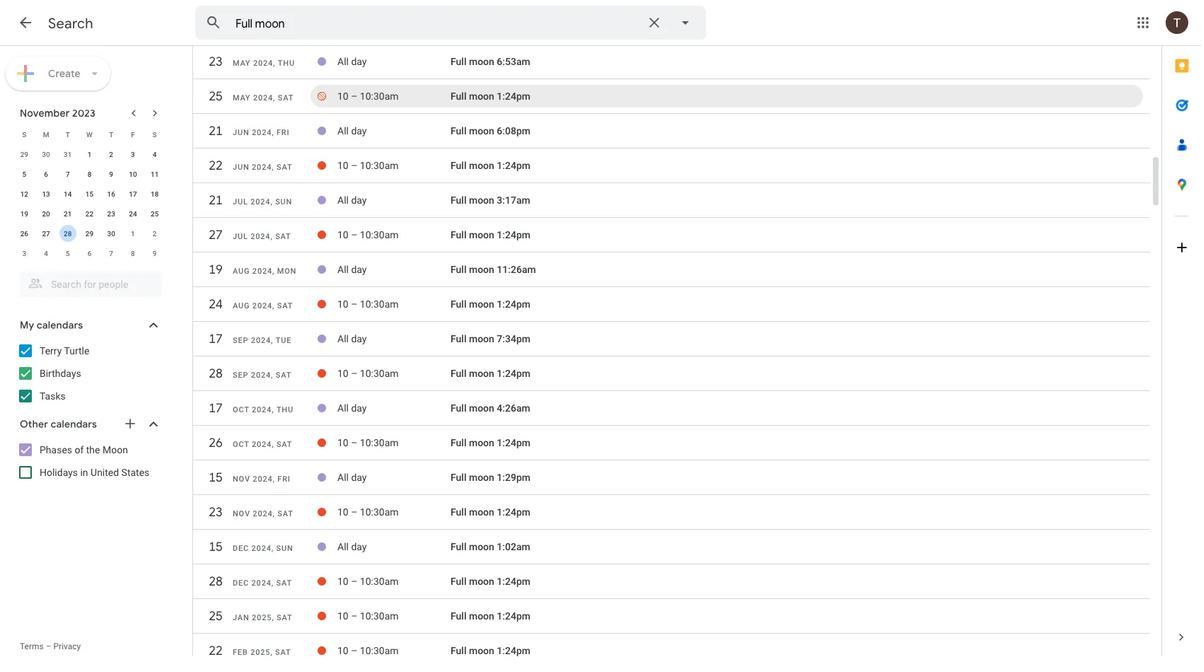 Task type: describe. For each thing, give the bounding box(es) containing it.
2 23 row from the top
[[193, 499, 1150, 532]]

1 15 row from the top
[[193, 465, 1150, 497]]

10 for sep 2024 , sat
[[337, 368, 349, 379]]

0 vertical spatial 5
[[22, 170, 26, 178]]

– for aug 2024 , sat
[[351, 298, 358, 310]]

day for full moon 11:26am
[[351, 264, 367, 275]]

14
[[64, 190, 72, 198]]

full moon 1:24pm for aug 2024 , sat
[[451, 298, 531, 310]]

other calendars list
[[3, 439, 175, 484]]

full moon 6:08pm button
[[451, 125, 531, 137]]

dec 2024 , sun
[[233, 544, 293, 553]]

all day for full moon 1:02am
[[337, 541, 367, 553]]

november 2023 grid
[[13, 124, 166, 263]]

1 s from the left
[[22, 130, 26, 139]]

0 horizontal spatial 8
[[87, 170, 91, 178]]

16 element
[[103, 185, 120, 202]]

privacy
[[53, 642, 81, 652]]

– for may 2024 , sat
[[351, 90, 358, 102]]

21 link for full moon 6:08pm
[[203, 118, 228, 144]]

holidays
[[40, 467, 78, 478]]

25 for may 2024
[[208, 88, 222, 104]]

full moon 1:29pm button
[[451, 472, 531, 483]]

2024 for jul 2024 , sun
[[251, 197, 270, 206]]

may 2024 , thu
[[233, 59, 295, 68]]

10 for may 2024 , sat
[[337, 90, 349, 102]]

21 link for full moon 3:17am
[[203, 187, 228, 213]]

1 vertical spatial 1
[[131, 229, 135, 238]]

1 horizontal spatial 2
[[153, 229, 157, 238]]

11
[[151, 170, 159, 178]]

2 25 row from the top
[[193, 603, 1150, 636]]

search heading
[[48, 14, 93, 32]]

– for jul 2024 , sat
[[351, 229, 358, 241]]

1 21 row from the top
[[193, 118, 1150, 151]]

moon for may 2024 , thu
[[469, 56, 494, 67]]

all for full moon 6:08pm
[[337, 125, 349, 137]]

oct 2024 , sat
[[233, 440, 292, 449]]

december 5 element
[[59, 245, 76, 262]]

10:30am for dec 2024 , sat
[[360, 576, 399, 587]]

10:30am for jul 2024 , sat
[[360, 229, 399, 241]]

1:29pm
[[497, 472, 531, 483]]

2 t from the left
[[109, 130, 113, 139]]

jul 2024 , sun
[[233, 197, 292, 206]]

my calendars
[[20, 319, 83, 332]]

10:30am for jan 2025 , sat
[[360, 610, 399, 622]]

1 t from the left
[[66, 130, 70, 139]]

create
[[48, 67, 81, 80]]

full for nov 2024 , fri
[[451, 472, 467, 483]]

feb 2025 , sat
[[233, 648, 291, 657]]

all for full moon 3:17am
[[337, 194, 349, 206]]

full moon 6:53am
[[451, 56, 530, 67]]

27 link
[[203, 222, 228, 248]]

jan
[[233, 613, 249, 622]]

22 for '22' link
[[208, 157, 222, 174]]

all day cell for full moon 11:26am
[[337, 258, 451, 281]]

2 s from the left
[[153, 130, 157, 139]]

26 row
[[193, 430, 1150, 463]]

19 link
[[203, 257, 228, 282]]

1 17 row from the top
[[193, 326, 1150, 359]]

moon for jul 2024 , sat
[[469, 229, 494, 241]]

24 for 24 link at the top of page
[[208, 296, 222, 312]]

17 link for full moon 4:26am
[[203, 395, 228, 421]]

10 – 10:30am for feb 2025 , sat
[[337, 645, 399, 657]]

22 link
[[203, 153, 228, 178]]

10 – 10:30am for aug 2024 , sat
[[337, 298, 399, 310]]

full moon 1:24pm button for oct 2024 , sat
[[451, 437, 531, 449]]

terms – privacy
[[20, 642, 81, 652]]

my calendars list
[[3, 340, 175, 407]]

28 for sep
[[208, 365, 222, 382]]

7:34pm
[[497, 333, 531, 345]]

day for full moon 4:26am
[[351, 402, 367, 414]]

may for 23
[[233, 59, 251, 68]]

terms
[[20, 642, 44, 652]]

2 17 row from the top
[[193, 395, 1150, 428]]

moon for nov 2024 , fri
[[469, 472, 494, 483]]

sep 2024 , tue
[[233, 336, 292, 345]]

december 2 element
[[146, 225, 163, 242]]

0 horizontal spatial 1
[[87, 150, 91, 158]]

all day for full moon 6:53am
[[337, 56, 367, 67]]

tasks
[[40, 390, 66, 402]]

, for jan 2025 , sat
[[272, 613, 274, 622]]

1 25 row from the top
[[193, 83, 1150, 116]]

nov for 23
[[233, 509, 250, 518]]

search options image
[[671, 8, 700, 37]]

27 for 27 element
[[42, 229, 50, 238]]

Search for people text field
[[28, 272, 153, 297]]

dec 2024 , sat
[[233, 579, 292, 587]]

clear search image
[[640, 8, 668, 37]]

Search text field
[[236, 16, 637, 31]]

moon for oct 2024 , thu
[[469, 402, 494, 414]]

go back image
[[17, 14, 34, 31]]

aug 2024 , mon
[[233, 267, 297, 276]]

, for nov 2024 , sat
[[273, 509, 275, 518]]

1 23 row from the top
[[193, 49, 1150, 81]]

24 link
[[203, 291, 228, 317]]

28 link for sep 2024
[[203, 361, 228, 386]]

moon
[[103, 444, 128, 456]]

phases of the moon
[[40, 444, 128, 456]]

28 cell
[[57, 224, 79, 243]]

10 inside 'element'
[[129, 170, 137, 178]]

full moon 1:02am
[[451, 541, 530, 553]]

full for oct 2024 , sat
[[451, 437, 467, 449]]

24 element
[[124, 205, 141, 222]]

0 vertical spatial 2
[[109, 150, 113, 158]]

full moon 4:26am
[[451, 402, 530, 414]]

0 vertical spatial 7
[[66, 170, 70, 178]]

jul for 27
[[233, 232, 248, 241]]

moon for jul 2024 , sun
[[469, 194, 494, 206]]

10 – 10:30am for nov 2024 , sat
[[337, 506, 399, 518]]

4:26am
[[497, 402, 530, 414]]

2023
[[72, 107, 96, 120]]

dec for 15
[[233, 544, 249, 553]]

terry turtle
[[40, 345, 89, 357]]

2025 for feb 2025
[[251, 648, 270, 657]]

0 vertical spatial 9
[[109, 170, 113, 178]]

moon for sep 2024 , sat
[[469, 368, 494, 379]]

nov 2024 , fri
[[233, 475, 291, 483]]

moon for nov 2024 , sat
[[469, 506, 494, 518]]

sun for 15
[[276, 544, 293, 553]]

1:24pm for jan 2025 , sat
[[497, 610, 531, 622]]

full for may 2024 , sat
[[451, 90, 467, 102]]

row containing 3
[[13, 243, 166, 263]]

21 for full moon 3:17am
[[208, 192, 222, 208]]

1 horizontal spatial 4
[[153, 150, 157, 158]]

0 vertical spatial 3
[[131, 150, 135, 158]]

other calendars
[[20, 418, 97, 431]]

– for jan 2025 , sat
[[351, 610, 358, 622]]

birthdays
[[40, 367, 81, 379]]

full moon 7:34pm button
[[451, 333, 531, 345]]

11:26am
[[497, 264, 536, 275]]

, for jun 2024 , sat
[[272, 163, 274, 172]]

jul 2024 , sat
[[233, 232, 291, 241]]

sat for feb 2025 , sat
[[275, 648, 291, 657]]

2 21 row from the top
[[193, 187, 1150, 220]]

the
[[86, 444, 100, 456]]

10 for nov 2024 , sat
[[337, 506, 349, 518]]

full moon 6:53am button
[[451, 56, 530, 67]]

15 element
[[81, 185, 98, 202]]

full moon 1:24pm for jun 2024 , sat
[[451, 160, 531, 171]]

calendars for my calendars
[[37, 319, 83, 332]]

turtle
[[64, 345, 89, 357]]

12 element
[[16, 185, 33, 202]]

jun 2024 , sat
[[233, 163, 292, 172]]

full moon 1:24pm button for may 2024 , sat
[[451, 90, 531, 102]]

27 element
[[38, 225, 55, 242]]

29 element
[[81, 225, 98, 242]]

1:24pm for aug 2024 , sat
[[497, 298, 531, 310]]

october 29 element
[[16, 146, 33, 163]]

may 2024 , sat
[[233, 93, 294, 102]]

29 for october 29 element
[[20, 150, 28, 158]]

0 vertical spatial 6
[[44, 170, 48, 178]]

21 inside row group
[[64, 209, 72, 218]]

22 row
[[193, 153, 1150, 185]]

3:17am
[[497, 194, 530, 206]]

full moon 3:17am
[[451, 194, 530, 206]]

, for oct 2024 , sat
[[272, 440, 274, 449]]

search image
[[199, 8, 228, 37]]

sun for 21
[[275, 197, 292, 206]]

10 for jan 2025 , sat
[[337, 610, 349, 622]]

aug for 19
[[233, 267, 250, 276]]

all for full moon 7:34pm
[[337, 333, 349, 345]]

1 vertical spatial 7
[[109, 249, 113, 257]]

united
[[91, 467, 119, 478]]

27 row
[[193, 222, 1150, 255]]

1 vertical spatial 5
[[66, 249, 70, 257]]

10 – 10:30am for jul 2024 , sat
[[337, 229, 399, 241]]

mon
[[277, 267, 297, 276]]

full moon 1:02am button
[[451, 541, 530, 553]]

1:24pm for may 2024 , sat
[[497, 90, 531, 102]]

10:30am for feb 2025 , sat
[[360, 645, 399, 657]]

24 for 24 element
[[129, 209, 137, 218]]

full moon 3:17am button
[[451, 194, 530, 206]]

1:02am
[[497, 541, 530, 553]]

full moon 1:24pm for sep 2024 , sat
[[451, 368, 531, 379]]

6:08pm
[[497, 125, 531, 137]]

28 inside cell
[[64, 229, 72, 238]]

jun for 22
[[233, 163, 249, 172]]

in
[[80, 467, 88, 478]]

my
[[20, 319, 34, 332]]

2024 for dec 2024 , sun
[[251, 544, 271, 553]]

full for jun 2024 , fri
[[451, 125, 467, 137]]

11 element
[[146, 166, 163, 183]]

full for nov 2024 , sat
[[451, 506, 467, 518]]

row containing 26
[[13, 224, 166, 243]]

oct 2024 , thu
[[233, 405, 294, 414]]

26 link
[[203, 430, 228, 456]]

october 31 element
[[59, 146, 76, 163]]

jan 2025 , sat
[[233, 613, 292, 622]]

all for full moon 11:26am
[[337, 264, 349, 275]]

full for jul 2024 , sat
[[451, 229, 467, 241]]

sat for sep 2024 , sat
[[276, 371, 292, 380]]

full for may 2024 , thu
[[451, 56, 467, 67]]

october 30 element
[[38, 146, 55, 163]]

2 15 row from the top
[[193, 534, 1150, 567]]

states
[[121, 467, 149, 478]]

9 inside the december 9 element
[[153, 249, 157, 257]]

full for aug 2024 , sat
[[451, 298, 467, 310]]



Task type: locate. For each thing, give the bounding box(es) containing it.
0 horizontal spatial 3
[[22, 249, 26, 257]]

2 may from the top
[[233, 93, 251, 102]]

17 link
[[203, 326, 228, 352], [203, 395, 228, 421]]

3
[[131, 150, 135, 158], [22, 249, 26, 257]]

10 – 10:30am inside 26 row
[[337, 437, 399, 449]]

0 vertical spatial 25 row
[[193, 83, 1150, 116]]

1 vertical spatial thu
[[277, 405, 294, 414]]

10 – 10:30am cell inside 27 row
[[337, 224, 451, 246]]

5 down 28 element
[[66, 249, 70, 257]]

sep down sep 2024 , tue
[[233, 371, 249, 380]]

29 left october 30 element
[[20, 150, 28, 158]]

6 all day cell from the top
[[337, 397, 451, 419]]

sun inside 15 row
[[276, 544, 293, 553]]

– inside 26 row
[[351, 437, 358, 449]]

0 vertical spatial nov
[[233, 475, 250, 483]]

7 down 30 element
[[109, 249, 113, 257]]

2024 down oct 2024 , sat
[[253, 475, 273, 483]]

1 25 link from the top
[[203, 83, 228, 109]]

23 inside "element"
[[107, 209, 115, 218]]

1:24pm for nov 2024 , sat
[[497, 506, 531, 518]]

, inside the 24 row
[[272, 301, 275, 310]]

full for dec 2024 , sat
[[451, 576, 467, 587]]

1 may from the top
[[233, 59, 251, 68]]

1:24pm inside 27 row
[[497, 229, 531, 241]]

all day inside 19 row
[[337, 264, 367, 275]]

nov for 15
[[233, 475, 250, 483]]

19 element
[[16, 205, 33, 222]]

28 link
[[203, 361, 228, 386], [203, 569, 228, 594]]

0 horizontal spatial s
[[22, 130, 26, 139]]

10 – 10:30am cell for sep 2024 , sat
[[337, 362, 451, 385]]

1 10 – 10:30am cell from the top
[[337, 85, 451, 108]]

8 10 – 10:30am from the top
[[337, 576, 399, 587]]

day inside 19 row
[[351, 264, 367, 275]]

28 link left the dec 2024 , sat on the left of page
[[203, 569, 228, 594]]

17 row up 26 row
[[193, 395, 1150, 428]]

21 link down '22' link
[[203, 187, 228, 213]]

11 full from the top
[[451, 402, 467, 414]]

november 2023
[[20, 107, 96, 120]]

1 jun from the top
[[233, 128, 249, 137]]

3 10 – 10:30am cell from the top
[[337, 224, 451, 246]]

1 horizontal spatial 29
[[85, 229, 93, 238]]

0 horizontal spatial 19
[[20, 209, 28, 218]]

sat for jan 2025 , sat
[[277, 613, 292, 622]]

my calendars button
[[3, 314, 175, 337]]

1 vertical spatial 15 link
[[203, 534, 228, 560]]

f
[[131, 130, 135, 139]]

sep 2024 , sat
[[233, 371, 292, 380]]

aug for 24
[[233, 301, 250, 310]]

full inside the 24 row
[[451, 298, 467, 310]]

may for 25
[[233, 93, 251, 102]]

22 inside row
[[208, 157, 222, 174]]

15 for full moon 1:29pm
[[208, 469, 222, 486]]

26 inside row
[[208, 435, 222, 451]]

0 vertical spatial sun
[[275, 197, 292, 206]]

aug inside the 24 row
[[233, 301, 250, 310]]

6 full from the top
[[451, 229, 467, 241]]

1 vertical spatial 17
[[208, 331, 222, 347]]

10 moon from the top
[[469, 368, 494, 379]]

may inside 23 "row"
[[233, 59, 251, 68]]

0 vertical spatial jun
[[233, 128, 249, 137]]

of
[[75, 444, 84, 456]]

17 full from the top
[[451, 610, 467, 622]]

25 left may 2024 , sat
[[208, 88, 222, 104]]

2 full from the top
[[451, 90, 467, 102]]

jun inside the 21 row
[[233, 128, 249, 137]]

thu up may 2024 , sat
[[278, 59, 295, 68]]

26 inside november 2023 grid
[[20, 229, 28, 238]]

moon inside 27 row
[[469, 229, 494, 241]]

nov down oct 2024 , sat
[[233, 475, 250, 483]]

10 – 10:30am cell for jul 2024 , sat
[[337, 224, 451, 246]]

2024 for sep 2024 , tue
[[251, 336, 271, 345]]

17 for full moon 7:34pm
[[208, 331, 222, 347]]

thu for 23
[[278, 59, 295, 68]]

4 all day cell from the top
[[337, 258, 451, 281]]

full for jun 2024 , sat
[[451, 160, 467, 171]]

9 10 – 10:30am cell from the top
[[337, 605, 451, 627]]

2024 up may 2024 , sat
[[253, 59, 273, 68]]

2
[[109, 150, 113, 158], [153, 229, 157, 238]]

28 link for dec 2024
[[203, 569, 228, 594]]

row containing 12
[[13, 184, 166, 204]]

13 full from the top
[[451, 472, 467, 483]]

10
[[337, 90, 349, 102], [337, 160, 349, 171], [129, 170, 137, 178], [337, 229, 349, 241], [337, 298, 349, 310], [337, 368, 349, 379], [337, 437, 349, 449], [337, 506, 349, 518], [337, 576, 349, 587], [337, 610, 349, 622], [337, 645, 349, 657]]

full moon 1:24pm button inside the 24 row
[[451, 298, 531, 310]]

15 down the 26 link
[[208, 469, 222, 486]]

10 full from the top
[[451, 368, 467, 379]]

10 – 10:30am for dec 2024 , sat
[[337, 576, 399, 587]]

10:30am inside 26 row
[[360, 437, 399, 449]]

15 inside november 2023 grid
[[85, 190, 93, 198]]

22 down 15 element
[[85, 209, 93, 218]]

1:24pm for dec 2024 , sat
[[497, 576, 531, 587]]

row containing 10 – 10:30am
[[193, 638, 1150, 657]]

december 7 element
[[103, 245, 120, 262]]

1 1:24pm from the top
[[497, 90, 531, 102]]

2024 for sep 2024 , sat
[[251, 371, 271, 380]]

1 vertical spatial 29
[[85, 229, 93, 238]]

fri for 15
[[278, 475, 291, 483]]

sat down dec 2024 , sun at bottom left
[[276, 579, 292, 587]]

0 vertical spatial 19
[[20, 209, 28, 218]]

5 all day cell from the top
[[337, 328, 451, 350]]

aug right 19 link on the top of the page
[[233, 267, 250, 276]]

24 down 17 element
[[129, 209, 137, 218]]

full moon 1:24pm
[[451, 90, 531, 102], [451, 160, 531, 171], [451, 229, 531, 241], [451, 298, 531, 310], [451, 368, 531, 379], [451, 437, 531, 449], [451, 506, 531, 518], [451, 576, 531, 587], [451, 610, 531, 622], [451, 645, 531, 657]]

full moon 1:24pm button for jul 2024 , sat
[[451, 229, 531, 241]]

1 vertical spatial jul
[[233, 232, 248, 241]]

0 vertical spatial 17
[[129, 190, 137, 198]]

full moon 6:08pm
[[451, 125, 531, 137]]

8 down december 1 element
[[131, 249, 135, 257]]

1 vertical spatial 24
[[208, 296, 222, 312]]

0 vertical spatial oct
[[233, 405, 249, 414]]

other
[[20, 418, 48, 431]]

25
[[208, 88, 222, 104], [151, 209, 159, 218], [208, 608, 222, 624]]

nov inside 15 row
[[233, 475, 250, 483]]

december 6 element
[[81, 245, 98, 262]]

1 vertical spatial 3
[[22, 249, 26, 257]]

1 horizontal spatial 5
[[66, 249, 70, 257]]

aug inside 19 row
[[233, 267, 250, 276]]

1 vertical spatial sep
[[233, 371, 249, 380]]

7 moon from the top
[[469, 264, 494, 275]]

30
[[42, 150, 50, 158], [107, 229, 115, 238]]

dec inside 15 row
[[233, 544, 249, 553]]

– inside 27 row
[[351, 229, 358, 241]]

1 vertical spatial 2025
[[251, 648, 270, 657]]

2024 inside the 24 row
[[252, 301, 272, 310]]

17 row down the 24 row
[[193, 326, 1150, 359]]

6 full moon 1:24pm from the top
[[451, 437, 531, 449]]

2 vertical spatial 15
[[208, 539, 222, 555]]

sat inside the 24 row
[[277, 301, 293, 310]]

aug 2024 , sat
[[233, 301, 293, 310]]

1 down w
[[87, 150, 91, 158]]

1 moon from the top
[[469, 56, 494, 67]]

28 up the december 5 element
[[64, 229, 72, 238]]

2 21 link from the top
[[203, 187, 228, 213]]

1 dec from the top
[[233, 544, 249, 553]]

jun inside the 22 row
[[233, 163, 249, 172]]

day inside 23 "row"
[[351, 56, 367, 67]]

2025 right jan
[[252, 613, 272, 622]]

10 for oct 2024 , sat
[[337, 437, 349, 449]]

full moon 1:29pm
[[451, 472, 531, 483]]

sat
[[278, 93, 294, 102], [277, 163, 292, 172], [275, 232, 291, 241], [277, 301, 293, 310], [276, 371, 292, 380], [277, 440, 292, 449], [278, 509, 293, 518], [276, 579, 292, 587], [277, 613, 292, 622], [275, 648, 291, 657]]

1 vertical spatial aug
[[233, 301, 250, 310]]

– for sep 2024 , sat
[[351, 368, 358, 379]]

2 all day from the top
[[337, 125, 367, 137]]

19 inside row group
[[20, 209, 28, 218]]

1 vertical spatial 17 row
[[193, 395, 1150, 428]]

7 10 – 10:30am cell from the top
[[337, 501, 451, 523]]

full moon 7:34pm
[[451, 333, 531, 345]]

, for dec 2024 , sun
[[271, 544, 274, 553]]

5 10 – 10:30am from the top
[[337, 368, 399, 379]]

december 8 element
[[124, 245, 141, 262]]

16 moon from the top
[[469, 576, 494, 587]]

23 element
[[103, 205, 120, 222]]

2024 for jul 2024 , sat
[[251, 232, 270, 241]]

23 row down 26 row
[[193, 499, 1150, 532]]

1 vertical spatial jun
[[233, 163, 249, 172]]

2 up the 16 element
[[109, 150, 113, 158]]

0 vertical spatial 29
[[20, 150, 28, 158]]

0 vertical spatial calendars
[[37, 319, 83, 332]]

, left tue
[[271, 336, 273, 345]]

,
[[273, 59, 275, 68], [273, 93, 275, 102], [272, 128, 274, 137], [272, 163, 274, 172], [270, 197, 273, 206], [270, 232, 273, 241], [272, 267, 275, 276], [272, 301, 275, 310], [271, 336, 273, 345], [271, 371, 273, 380], [272, 405, 274, 414], [272, 440, 274, 449], [273, 475, 275, 483], [273, 509, 275, 518], [271, 544, 274, 553], [271, 579, 274, 587], [272, 613, 274, 622], [270, 648, 273, 657]]

0 horizontal spatial 4
[[44, 249, 48, 257]]

2 dec from the top
[[233, 579, 249, 587]]

0 vertical spatial 25
[[208, 88, 222, 104]]

sat inside 27 row
[[275, 232, 291, 241]]

fri
[[277, 128, 290, 137], [278, 475, 291, 483]]

20 element
[[38, 205, 55, 222]]

privacy link
[[53, 642, 81, 652]]

2 jul from the top
[[233, 232, 248, 241]]

15 for full moon 1:02am
[[208, 539, 222, 555]]

23 link left the nov 2024 , sat
[[203, 499, 228, 525]]

2 vertical spatial 21
[[64, 209, 72, 218]]

1 10:30am from the top
[[360, 90, 399, 102]]

9 full from the top
[[451, 333, 467, 345]]

full moon 1:24pm for jan 2025 , sat
[[451, 610, 531, 622]]

24 inside november 2023 grid
[[129, 209, 137, 218]]

all for full moon 4:26am
[[337, 402, 349, 414]]

22 inside november 2023 grid
[[85, 209, 93, 218]]

10 – 10:30am inside the 22 row
[[337, 160, 399, 171]]

0 vertical spatial thu
[[278, 59, 295, 68]]

oct down sep 2024 , sat
[[233, 405, 249, 414]]

9 10:30am from the top
[[360, 610, 399, 622]]

9 moon from the top
[[469, 333, 494, 345]]

2024 inside 19 row
[[252, 267, 272, 276]]

jul up jul 2024 , sat
[[233, 197, 248, 206]]

all day for full moon 11:26am
[[337, 264, 367, 275]]

sat inside 23 "row"
[[278, 509, 293, 518]]

all day cell
[[337, 50, 451, 73], [337, 120, 451, 142], [337, 189, 451, 212], [337, 258, 451, 281], [337, 328, 451, 350], [337, 397, 451, 419], [337, 466, 451, 489], [337, 535, 451, 558]]

10 inside the 24 row
[[337, 298, 349, 310]]

t
[[66, 130, 70, 139], [109, 130, 113, 139]]

6 10 – 10:30am from the top
[[337, 437, 399, 449]]

23 left the nov 2024 , sat
[[208, 504, 222, 520]]

full inside 27 row
[[451, 229, 467, 241]]

, down dec 2024 , sun at bottom left
[[271, 579, 274, 587]]

, for dec 2024 , sat
[[271, 579, 274, 587]]

1:24pm for jun 2024 , sat
[[497, 160, 531, 171]]

sat inside 26 row
[[277, 440, 292, 449]]

0 vertical spatial aug
[[233, 267, 250, 276]]

all day for full moon 3:17am
[[337, 194, 367, 206]]

0 vertical spatial 21
[[208, 123, 222, 139]]

13 moon from the top
[[469, 472, 494, 483]]

10:30am inside the 22 row
[[360, 160, 399, 171]]

full moon 1:24pm button
[[451, 90, 531, 102], [451, 160, 531, 171], [451, 229, 531, 241], [451, 298, 531, 310], [451, 368, 531, 379], [451, 437, 531, 449], [451, 506, 531, 518], [451, 576, 531, 587], [451, 610, 531, 622], [451, 645, 531, 657]]

10 – 10:30am cell inside 26 row
[[337, 432, 451, 454]]

day for full moon 6:08pm
[[351, 125, 367, 137]]

27 inside row
[[208, 227, 222, 243]]

17 inside row group
[[129, 190, 137, 198]]

10:30am inside the 24 row
[[360, 298, 399, 310]]

all day for full moon 4:26am
[[337, 402, 367, 414]]

oct inside '17' row
[[233, 405, 249, 414]]

1 horizontal spatial 30
[[107, 229, 115, 238]]

nov 2024 , sat
[[233, 509, 293, 518]]

0 horizontal spatial 2
[[109, 150, 113, 158]]

1 vertical spatial 28 link
[[203, 569, 228, 594]]

, up 'jul 2024 , sun'
[[272, 163, 274, 172]]

moon inside the 24 row
[[469, 298, 494, 310]]

21 down 14
[[64, 209, 72, 218]]

, for aug 2024 , mon
[[272, 267, 275, 276]]

9 1:24pm from the top
[[497, 610, 531, 622]]

full for jan 2025 , sat
[[451, 610, 467, 622]]

, down may 2024 , thu
[[273, 93, 275, 102]]

row containing 29
[[13, 144, 166, 164]]

day for full moon 7:34pm
[[351, 333, 367, 345]]

1 horizontal spatial 1
[[131, 229, 135, 238]]

17 element
[[124, 185, 141, 202]]

, down the oct 2024 , thu
[[272, 440, 274, 449]]

25 element
[[146, 205, 163, 222]]

1 full from the top
[[451, 56, 467, 67]]

0 horizontal spatial t
[[66, 130, 70, 139]]

, up dec 2024 , sun at bottom left
[[273, 509, 275, 518]]

day
[[351, 56, 367, 67], [351, 125, 367, 137], [351, 194, 367, 206], [351, 264, 367, 275], [351, 333, 367, 345], [351, 402, 367, 414], [351, 472, 367, 483], [351, 541, 367, 553]]

nov inside 23 "row"
[[233, 509, 250, 518]]

thu up oct 2024 , sat
[[277, 405, 294, 414]]

29
[[20, 150, 28, 158], [85, 229, 93, 238]]

0 vertical spatial 23 link
[[203, 49, 228, 74]]

2024 up jan 2025 , sat
[[251, 579, 271, 587]]

, down aug 2024 , mon
[[272, 301, 275, 310]]

23 link
[[203, 49, 228, 74], [203, 499, 228, 525]]

10 10 – 10:30am cell from the top
[[337, 639, 451, 657]]

, inside 19 row
[[272, 267, 275, 276]]

6:53am
[[497, 56, 530, 67]]

17 row
[[193, 326, 1150, 359], [193, 395, 1150, 428]]

2024 up jul 2024 , sat
[[251, 197, 270, 206]]

21 up '22' link
[[208, 123, 222, 139]]

12
[[20, 190, 28, 198]]

31
[[64, 150, 72, 158]]

december 4 element
[[38, 245, 55, 262]]

sat up tue
[[277, 301, 293, 310]]

day for full moon 3:17am
[[351, 194, 367, 206]]

– for feb 2025 , sat
[[351, 645, 358, 657]]

28 row
[[193, 361, 1150, 393], [193, 569, 1150, 601]]

1:24pm inside the 22 row
[[497, 160, 531, 171]]

15 link
[[203, 465, 228, 490], [203, 534, 228, 560]]

19 down 12
[[20, 209, 28, 218]]

None search field
[[195, 6, 706, 40], [0, 266, 175, 297], [195, 6, 706, 40]]

sep up sep 2024 , sat
[[233, 336, 249, 345]]

7 all day from the top
[[337, 472, 367, 483]]

1:24pm for oct 2024 , sat
[[497, 437, 531, 449]]

0 vertical spatial jul
[[233, 197, 248, 206]]

0 vertical spatial 28 row
[[193, 361, 1150, 393]]

13
[[42, 190, 50, 198]]

22 for 22 element
[[85, 209, 93, 218]]

2024 down may 2024 , thu
[[253, 93, 273, 102]]

23 down search icon
[[208, 53, 222, 70]]

2 28 link from the top
[[203, 569, 228, 594]]

sun down the nov 2024 , sat
[[276, 544, 293, 553]]

0 vertical spatial 28 link
[[203, 361, 228, 386]]

2 10 – 10:30am cell from the top
[[337, 154, 451, 177]]

17 link up the 26 link
[[203, 395, 228, 421]]

row
[[13, 124, 166, 144], [13, 144, 166, 164], [13, 164, 166, 184], [13, 184, 166, 204], [13, 204, 166, 224], [13, 224, 166, 243], [13, 243, 166, 263], [193, 638, 1150, 657]]

7 full moon 1:24pm from the top
[[451, 506, 531, 518]]

2024 down sep 2024 , sat
[[252, 405, 272, 414]]

calendars for other calendars
[[51, 418, 97, 431]]

calendars inside dropdown button
[[37, 319, 83, 332]]

oct for 17
[[233, 405, 249, 414]]

0 horizontal spatial 24
[[129, 209, 137, 218]]

jun right '22' link
[[233, 163, 249, 172]]

–
[[351, 90, 358, 102], [351, 160, 358, 171], [351, 229, 358, 241], [351, 298, 358, 310], [351, 368, 358, 379], [351, 437, 358, 449], [351, 506, 358, 518], [351, 576, 358, 587], [351, 610, 358, 622], [46, 642, 51, 652], [351, 645, 358, 657]]

15 link for full moon 1:02am
[[203, 534, 228, 560]]

, for jul 2024 , sat
[[270, 232, 273, 241]]

, down the jun 2024 , sat
[[270, 197, 273, 206]]

full for sep 2024 , sat
[[451, 368, 467, 379]]

2024 for may 2024 , thu
[[253, 59, 273, 68]]

17 down 10 'element'
[[129, 190, 137, 198]]

0 vertical spatial 2025
[[252, 613, 272, 622]]

1 28 row from the top
[[193, 361, 1150, 393]]

10 – 10:30am cell inside the 24 row
[[337, 293, 451, 315]]

8 full moon 1:24pm from the top
[[451, 576, 531, 587]]

24 inside row
[[208, 296, 222, 312]]

, up aug 2024 , mon
[[270, 232, 273, 241]]

tue
[[276, 336, 292, 345]]

sat up mon
[[275, 232, 291, 241]]

10 – 10:30am cell inside the 22 row
[[337, 154, 451, 177]]

10 – 10:30am for jan 2025 , sat
[[337, 610, 399, 622]]

10:30am inside 27 row
[[360, 229, 399, 241]]

28 left sep 2024 , sat
[[208, 365, 222, 382]]

december 3 element
[[16, 245, 33, 262]]

full moon 1:24pm inside 27 row
[[451, 229, 531, 241]]

may up the jun 2024 , fri
[[233, 93, 251, 102]]

, for sep 2024 , tue
[[271, 336, 273, 345]]

all day for full moon 7:34pm
[[337, 333, 367, 345]]

, up oct 2024 , sat
[[272, 405, 274, 414]]

all for full moon 6:53am
[[337, 56, 349, 67]]

21 element
[[59, 205, 76, 222]]

1 vertical spatial 23 row
[[193, 499, 1150, 532]]

1 full moon 1:24pm from the top
[[451, 90, 531, 102]]

sat down the dec 2024 , sat on the left of page
[[277, 613, 292, 622]]

2 all from the top
[[337, 125, 349, 137]]

30 for october 30 element
[[42, 150, 50, 158]]

21 row up the 22 row
[[193, 118, 1150, 151]]

24
[[129, 209, 137, 218], [208, 296, 222, 312]]

10 full moon 1:24pm from the top
[[451, 645, 531, 657]]

0 horizontal spatial 9
[[109, 170, 113, 178]]

16 full from the top
[[451, 576, 467, 587]]

sat down may 2024 , thu
[[278, 93, 294, 102]]

1 horizontal spatial 8
[[131, 249, 135, 257]]

2025 right feb
[[251, 648, 270, 657]]

1:24pm inside the 24 row
[[497, 298, 531, 310]]

0 vertical spatial 15 link
[[203, 465, 228, 490]]

full for oct 2024 , thu
[[451, 402, 467, 414]]

1 horizontal spatial 7
[[109, 249, 113, 257]]

26 down 19 element
[[20, 229, 28, 238]]

1 vertical spatial 28
[[208, 365, 222, 382]]

21 down '22' link
[[208, 192, 222, 208]]

moon for jun 2024 , sat
[[469, 160, 494, 171]]

1 23 link from the top
[[203, 49, 228, 74]]

phases
[[40, 444, 72, 456]]

2024 for oct 2024 , sat
[[252, 440, 272, 449]]

17
[[129, 190, 137, 198], [208, 331, 222, 347], [208, 400, 222, 416]]

sun
[[275, 197, 292, 206], [276, 544, 293, 553]]

10 for feb 2025 , sat
[[337, 645, 349, 657]]

create button
[[6, 57, 110, 91]]

dec up jan
[[233, 579, 249, 587]]

2024 for jun 2024 , fri
[[252, 128, 272, 137]]

14 element
[[59, 185, 76, 202]]

19
[[20, 209, 28, 218], [208, 261, 222, 278]]

1 17 link from the top
[[203, 326, 228, 352]]

6 1:24pm from the top
[[497, 437, 531, 449]]

22
[[208, 157, 222, 174], [85, 209, 93, 218]]

moon inside 19 row
[[469, 264, 494, 275]]

jun 2024 , fri
[[233, 128, 290, 137]]

11 moon from the top
[[469, 402, 494, 414]]

8 full moon 1:24pm button from the top
[[451, 576, 531, 587]]

2 10 – 10:30am from the top
[[337, 160, 399, 171]]

0 vertical spatial sep
[[233, 336, 249, 345]]

, for feb 2025 , sat
[[270, 648, 273, 657]]

terms link
[[20, 642, 44, 652]]

full moon 1:24pm button inside the 22 row
[[451, 160, 531, 171]]

30 element
[[103, 225, 120, 242]]

27 inside november 2023 grid
[[42, 229, 50, 238]]

2024 up sep 2024 , tue
[[252, 301, 272, 310]]

0 vertical spatial 21 link
[[203, 118, 228, 144]]

1 vertical spatial dec
[[233, 579, 249, 587]]

jun up the jun 2024 , sat
[[233, 128, 249, 137]]

18
[[151, 190, 159, 198]]

thu
[[278, 59, 295, 68], [277, 405, 294, 414]]

23 down 16
[[107, 209, 115, 218]]

0 vertical spatial 28
[[64, 229, 72, 238]]

, up the nov 2024 , sat
[[273, 475, 275, 483]]

2024 for aug 2024 , mon
[[252, 267, 272, 276]]

, inside 26 row
[[272, 440, 274, 449]]

10 10:30am from the top
[[360, 645, 399, 657]]

28 element
[[59, 225, 76, 242]]

may up may 2024 , sat
[[233, 59, 251, 68]]

all day cell for full moon 1:29pm
[[337, 466, 451, 489]]

6 all from the top
[[337, 402, 349, 414]]

4 day from the top
[[351, 264, 367, 275]]

18 element
[[146, 185, 163, 202]]

4 inside december 4 element
[[44, 249, 48, 257]]

row containing 19
[[13, 204, 166, 224]]

10 – 10:30am cell for may 2024 , sat
[[337, 85, 451, 108]]

1 vertical spatial 25 link
[[203, 603, 228, 629]]

2 1:24pm from the top
[[497, 160, 531, 171]]

all
[[337, 56, 349, 67], [337, 125, 349, 137], [337, 194, 349, 206], [337, 264, 349, 275], [337, 333, 349, 345], [337, 402, 349, 414], [337, 472, 349, 483], [337, 541, 349, 553]]

8 all day cell from the top
[[337, 535, 451, 558]]

10 – 10:30am cell for dec 2024 , sat
[[337, 570, 451, 593]]

2 jun from the top
[[233, 163, 249, 172]]

10 – 10:30am inside the 24 row
[[337, 298, 399, 310]]

0 vertical spatial 26
[[20, 229, 28, 238]]

9
[[109, 170, 113, 178], [153, 249, 157, 257]]

23 row down search options icon
[[193, 49, 1150, 81]]

3 down f on the left top of the page
[[131, 150, 135, 158]]

10 – 10:30am for jun 2024 , sat
[[337, 160, 399, 171]]

0 vertical spatial 30
[[42, 150, 50, 158]]

row group containing 29
[[13, 144, 166, 263]]

2024 up the dec 2024 , sat on the left of page
[[251, 544, 271, 553]]

dec
[[233, 544, 249, 553], [233, 579, 249, 587]]

search
[[48, 14, 93, 32]]

20
[[42, 209, 50, 218]]

terry
[[40, 345, 62, 357]]

moon inside 26 row
[[469, 437, 494, 449]]

0 horizontal spatial 29
[[20, 150, 28, 158]]

fri down may 2024 , sat
[[277, 128, 290, 137]]

moon for oct 2024 , sat
[[469, 437, 494, 449]]

1 vertical spatial 23
[[107, 209, 115, 218]]

2 10:30am from the top
[[360, 160, 399, 171]]

other calendars button
[[3, 413, 175, 436]]

21 row
[[193, 118, 1150, 151], [193, 187, 1150, 220]]

10 – 10:30am cell for jun 2024 , sat
[[337, 154, 451, 177]]

26
[[20, 229, 28, 238], [208, 435, 222, 451]]

oct inside 26 row
[[233, 440, 249, 449]]

1 vertical spatial calendars
[[51, 418, 97, 431]]

19 row
[[193, 257, 1150, 289]]

all day cell for full moon 6:53am
[[337, 50, 451, 73]]

1 vertical spatial 21
[[208, 192, 222, 208]]

sep for 17
[[233, 336, 249, 345]]

1 vertical spatial 22
[[85, 209, 93, 218]]

10 – 10:30am cell for jan 2025 , sat
[[337, 605, 451, 627]]

0 vertical spatial 17 link
[[203, 326, 228, 352]]

10 element
[[124, 166, 141, 183]]

0 vertical spatial 15 row
[[193, 465, 1150, 497]]

17 moon from the top
[[469, 610, 494, 622]]

2024 down sep 2024 , tue
[[251, 371, 271, 380]]

1 vertical spatial may
[[233, 93, 251, 102]]

10 – 10:30am for may 2024 , sat
[[337, 90, 399, 102]]

0 vertical spatial 4
[[153, 150, 157, 158]]

10:30am inside 23 "row"
[[360, 506, 399, 518]]

tab list
[[1162, 46, 1201, 618]]

15
[[85, 190, 93, 198], [208, 469, 222, 486], [208, 539, 222, 555]]

all inside 19 row
[[337, 264, 349, 275]]

row containing s
[[13, 124, 166, 144]]

calendars up terry turtle at left bottom
[[37, 319, 83, 332]]

1 horizontal spatial 19
[[208, 261, 222, 278]]

oct right the 26 link
[[233, 440, 249, 449]]

21
[[208, 123, 222, 139], [208, 192, 222, 208], [64, 209, 72, 218]]

15 left dec 2024 , sun at bottom left
[[208, 539, 222, 555]]

2024 inside the 22 row
[[252, 163, 272, 172]]

2 23 link from the top
[[203, 499, 228, 525]]

m
[[43, 130, 49, 139]]

, right jan
[[272, 613, 274, 622]]

21 for full moon 6:08pm
[[208, 123, 222, 139]]

8 all day from the top
[[337, 541, 367, 553]]

2 17 link from the top
[[203, 395, 228, 421]]

full moon 1:24pm for oct 2024 , sat
[[451, 437, 531, 449]]

25 down 18
[[151, 209, 159, 218]]

10:30am for sep 2024 , sat
[[360, 368, 399, 379]]

jul inside 27 row
[[233, 232, 248, 241]]

8 day from the top
[[351, 541, 367, 553]]

17 down 24 link at the top of page
[[208, 331, 222, 347]]

, inside 27 row
[[270, 232, 273, 241]]

16
[[107, 190, 115, 198]]

full moon 1:24pm inside 26 row
[[451, 437, 531, 449]]

all day cell for full moon 6:08pm
[[337, 120, 451, 142]]

6 full moon 1:24pm button from the top
[[451, 437, 531, 449]]

10 – 10:30am cell
[[337, 85, 451, 108], [337, 154, 451, 177], [337, 224, 451, 246], [337, 293, 451, 315], [337, 362, 451, 385], [337, 432, 451, 454], [337, 501, 451, 523], [337, 570, 451, 593], [337, 605, 451, 627], [337, 639, 451, 657]]

4 full from the top
[[451, 160, 467, 171]]

aug right 24 link at the top of page
[[233, 301, 250, 310]]

sat for may 2024 , sat
[[278, 93, 294, 102]]

all for full moon 1:29pm
[[337, 472, 349, 483]]

1 all day cell from the top
[[337, 50, 451, 73]]

25 row
[[193, 83, 1150, 116], [193, 603, 1150, 636]]

full moon 4:26am button
[[451, 402, 530, 414]]

10 inside the 22 row
[[337, 160, 349, 171]]

s up october 29 element
[[22, 130, 26, 139]]

december 9 element
[[146, 245, 163, 262]]

1 horizontal spatial s
[[153, 130, 157, 139]]

1 horizontal spatial 9
[[153, 249, 157, 257]]

15 link down the 26 link
[[203, 465, 228, 490]]

1 oct from the top
[[233, 405, 249, 414]]

10 inside 27 row
[[337, 229, 349, 241]]

10 inside 26 row
[[337, 437, 349, 449]]

sun down the jun 2024 , sat
[[275, 197, 292, 206]]

sun inside the 21 row
[[275, 197, 292, 206]]

2 all day cell from the top
[[337, 120, 451, 142]]

full moon 1:24pm button inside 26 row
[[451, 437, 531, 449]]

sat inside the 22 row
[[277, 163, 292, 172]]

17 link for full moon 7:34pm
[[203, 326, 228, 352]]

, right feb
[[270, 648, 273, 657]]

25 inside row
[[151, 209, 159, 218]]

full moon 11:26am
[[451, 264, 536, 275]]

26 left oct 2024 , sat
[[208, 435, 222, 451]]

holidays in united states
[[40, 467, 149, 478]]

row containing 5
[[13, 164, 166, 184]]

24 down 19 link on the top of the page
[[208, 296, 222, 312]]

15 full from the top
[[451, 541, 467, 553]]

1 vertical spatial 19
[[208, 261, 222, 278]]

1:24pm inside 26 row
[[497, 437, 531, 449]]

10 – 10:30am inside 27 row
[[337, 229, 399, 241]]

, for jun 2024 , fri
[[272, 128, 274, 137]]

all inside 23 "row"
[[337, 56, 349, 67]]

26 element
[[16, 225, 33, 242]]

full inside the 22 row
[[451, 160, 467, 171]]

0 vertical spatial dec
[[233, 544, 249, 553]]

full inside 19 row
[[451, 264, 467, 275]]

10 10 – 10:30am from the top
[[337, 645, 399, 657]]

dec for 28
[[233, 579, 249, 587]]

, down may 2024 , sat
[[272, 128, 274, 137]]

7 full from the top
[[451, 264, 467, 275]]

3 1:24pm from the top
[[497, 229, 531, 241]]

22 element
[[81, 205, 98, 222]]

none search field search for people
[[0, 266, 175, 297]]

28 link left sep 2024 , sat
[[203, 361, 228, 386]]

2024 inside 26 row
[[252, 440, 272, 449]]

4 all from the top
[[337, 264, 349, 275]]

23 link down search icon
[[203, 49, 228, 74]]

full moon 1:24pm inside the 22 row
[[451, 160, 531, 171]]

may
[[233, 59, 251, 68], [233, 93, 251, 102]]

29 down 22 element
[[85, 229, 93, 238]]

dec up the dec 2024 , sat on the left of page
[[233, 544, 249, 553]]

28
[[64, 229, 72, 238], [208, 365, 222, 382], [208, 573, 222, 590]]

moon inside the 22 row
[[469, 160, 494, 171]]

thu inside 23 "row"
[[278, 59, 295, 68]]

day for full moon 1:02am
[[351, 541, 367, 553]]

23 row
[[193, 49, 1150, 81], [193, 499, 1150, 532]]

7 10:30am from the top
[[360, 506, 399, 518]]

10 – 10:30am cell for feb 2025 , sat
[[337, 639, 451, 657]]

10:30am
[[360, 90, 399, 102], [360, 160, 399, 171], [360, 229, 399, 241], [360, 298, 399, 310], [360, 368, 399, 379], [360, 437, 399, 449], [360, 506, 399, 518], [360, 576, 399, 587], [360, 610, 399, 622], [360, 645, 399, 657]]

2024 inside 27 row
[[251, 232, 270, 241]]

1 vertical spatial 30
[[107, 229, 115, 238]]

0 vertical spatial 1
[[87, 150, 91, 158]]

1 vertical spatial 17 link
[[203, 395, 228, 421]]

0 horizontal spatial 30
[[42, 150, 50, 158]]

feb
[[233, 648, 248, 657]]

w
[[86, 130, 93, 139]]

1 vertical spatial oct
[[233, 440, 249, 449]]

7 10 – 10:30am from the top
[[337, 506, 399, 518]]

13 element
[[38, 185, 55, 202]]

9 full moon 1:24pm button from the top
[[451, 610, 531, 622]]

dec inside 28 row
[[233, 579, 249, 587]]

calendars inside dropdown button
[[51, 418, 97, 431]]

1 vertical spatial 25 row
[[193, 603, 1150, 636]]

2 25 link from the top
[[203, 603, 228, 629]]

full inside 26 row
[[451, 437, 467, 449]]

2024
[[253, 59, 273, 68], [253, 93, 273, 102], [252, 128, 272, 137], [252, 163, 272, 172], [251, 197, 270, 206], [251, 232, 270, 241], [252, 267, 272, 276], [252, 301, 272, 310], [251, 336, 271, 345], [251, 371, 271, 380], [252, 405, 272, 414], [252, 440, 272, 449], [253, 475, 273, 483], [253, 509, 273, 518], [251, 544, 271, 553], [251, 579, 271, 587]]

all day cell inside 19 row
[[337, 258, 451, 281]]

6 10:30am from the top
[[360, 437, 399, 449]]

0 vertical spatial may
[[233, 59, 251, 68]]

full moon 1:24pm button inside 27 row
[[451, 229, 531, 241]]

15 row
[[193, 465, 1150, 497], [193, 534, 1150, 567]]

november
[[20, 107, 70, 120]]

, inside the 22 row
[[272, 163, 274, 172]]

1 up december 8 element
[[131, 229, 135, 238]]

2 moon from the top
[[469, 90, 494, 102]]

0 vertical spatial 23 row
[[193, 49, 1150, 81]]

full for jul 2024 , sun
[[451, 194, 467, 206]]

0 horizontal spatial 22
[[85, 209, 93, 218]]

18 full from the top
[[451, 645, 467, 657]]

2 vertical spatial 25
[[208, 608, 222, 624]]

26 for the 26 link
[[208, 435, 222, 451]]

full moon 1:24pm inside the 24 row
[[451, 298, 531, 310]]

– inside the 22 row
[[351, 160, 358, 171]]

5 10:30am from the top
[[360, 368, 399, 379]]

t left f on the left top of the page
[[109, 130, 113, 139]]

0 vertical spatial 21 row
[[193, 118, 1150, 151]]

2 vertical spatial 23
[[208, 504, 222, 520]]

2024 for nov 2024 , fri
[[253, 475, 273, 483]]

17 for full moon 4:26am
[[208, 400, 222, 416]]

add other calendars image
[[123, 417, 137, 431]]

30 for 30 element
[[107, 229, 115, 238]]

0 horizontal spatial 7
[[66, 170, 70, 178]]

calendars
[[37, 319, 83, 332], [51, 418, 97, 431]]

8 10 – 10:30am cell from the top
[[337, 570, 451, 593]]

december 1 element
[[124, 225, 141, 242]]

, down the nov 2024 , sat
[[271, 544, 274, 553]]

4
[[153, 150, 157, 158], [44, 249, 48, 257]]

6 down 29 element
[[87, 249, 91, 257]]

2 vertical spatial 28
[[208, 573, 222, 590]]

1 vertical spatial 6
[[87, 249, 91, 257]]

5 down october 29 element
[[22, 170, 26, 178]]

1 vertical spatial sun
[[276, 544, 293, 553]]

1 vertical spatial 15
[[208, 469, 222, 486]]

6 moon from the top
[[469, 229, 494, 241]]

6 down october 30 element
[[44, 170, 48, 178]]

row group
[[13, 144, 166, 263]]

10 for aug 2024 , sat
[[337, 298, 349, 310]]

1 horizontal spatial 6
[[87, 249, 91, 257]]

3 full from the top
[[451, 125, 467, 137]]

5 all day from the top
[[337, 333, 367, 345]]

19 for 19 link on the top of the page
[[208, 261, 222, 278]]

full for dec 2024 , sun
[[451, 541, 467, 553]]

4 10 – 10:30am from the top
[[337, 298, 399, 310]]

2 28 row from the top
[[193, 569, 1150, 601]]

2 vertical spatial 17
[[208, 400, 222, 416]]

1 vertical spatial 21 row
[[193, 187, 1150, 220]]

, left mon
[[272, 267, 275, 276]]

21 link up '22' link
[[203, 118, 228, 144]]

1 horizontal spatial 26
[[208, 435, 222, 451]]

5 full from the top
[[451, 194, 467, 206]]

10 inside 23 "row"
[[337, 506, 349, 518]]

10 – 10:30am cell for oct 2024 , sat
[[337, 432, 451, 454]]

1 horizontal spatial 27
[[208, 227, 222, 243]]

8 1:24pm from the top
[[497, 576, 531, 587]]

2024 for may 2024 , sat
[[253, 93, 273, 102]]

sep for 28
[[233, 371, 249, 380]]

– inside the 24 row
[[351, 298, 358, 310]]

sat up dec 2024 , sun at bottom left
[[278, 509, 293, 518]]

sep
[[233, 336, 249, 345], [233, 371, 249, 380]]

0 horizontal spatial 26
[[20, 229, 28, 238]]

full moon 11:26am button
[[451, 264, 536, 275]]

24 row
[[193, 291, 1150, 324]]

1 vertical spatial 15 row
[[193, 534, 1150, 567]]



Task type: vqa. For each thing, say whether or not it's contained in the screenshot.
Sat
yes



